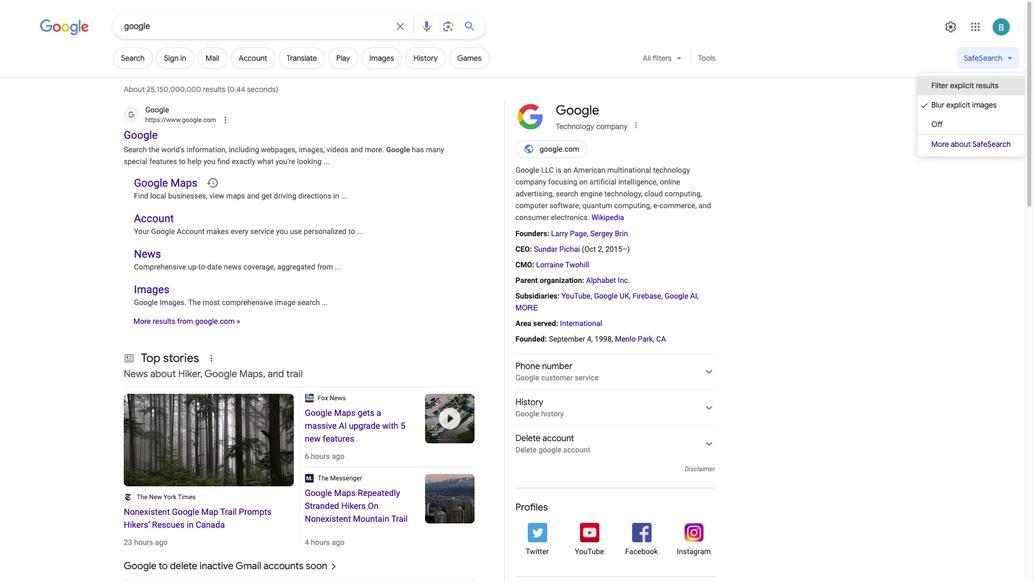 Task type: vqa. For each thing, say whether or not it's contained in the screenshot.


Task type: locate. For each thing, give the bounding box(es) containing it.
2 vertical spatial to
[[159, 560, 168, 573]]

1 vertical spatial history
[[516, 398, 544, 408]]

0 horizontal spatial more
[[134, 317, 151, 326]]

the inside images google images. the most comprehensive image search ...
[[188, 299, 201, 307]]

looking ...
[[297, 157, 330, 166]]

news right fox
[[330, 395, 346, 402]]

, down inc.
[[630, 292, 631, 300]]

off link
[[918, 115, 1026, 134]]

0 vertical spatial images
[[370, 53, 394, 63]]

google heading
[[556, 102, 600, 118]]

google down times
[[172, 507, 199, 517]]

delete for google
[[516, 446, 537, 454]]

explicit up "blur explicit images"
[[951, 81, 975, 90]]

1 vertical spatial images
[[134, 283, 170, 296]]

safesearch up filter explicit results link
[[965, 53, 1003, 63]]

account link down search search field
[[231, 47, 276, 69]]

search for search
[[121, 53, 145, 63]]

account link up your
[[134, 212, 174, 225]]

google down the alphabet inc. link
[[594, 292, 618, 300]]

0 horizontal spatial in
[[180, 53, 186, 63]]

2 horizontal spatial account
[[239, 53, 267, 63]]

... right directions
[[341, 192, 347, 200]]

images inside images google images. the most comprehensive image search ...
[[134, 283, 170, 296]]

add account element
[[239, 53, 267, 63]]

2 vertical spatial maps
[[334, 488, 356, 498]]

1 horizontal spatial trail
[[392, 514, 408, 524]]

google ai link
[[665, 292, 698, 300]]

service inside account your google account makes every service you use personalized to ...
[[250, 227, 274, 236]]

and inside the google llc is an american multinational technology company focusing on artificial intelligence, online advertising, search engine technology, cloud computing, computer software, quantum computing, e-commerce, and consumer electronics.
[[699, 202, 712, 210]]

what
[[257, 157, 274, 166]]

0 horizontal spatial search
[[298, 299, 320, 307]]

area
[[516, 319, 532, 328]]

organization
[[540, 276, 583, 285]]

1 vertical spatial in
[[333, 192, 339, 200]]

videos
[[327, 145, 349, 154]]

images inside "link"
[[370, 53, 394, 63]]

trail right mountain on the bottom of page
[[392, 514, 408, 524]]

0 horizontal spatial trail
[[220, 507, 237, 517]]

has many special features to help you find exactly what you're looking ...
[[124, 145, 445, 166]]

: down served
[[545, 335, 547, 344]]

all
[[643, 53, 651, 63]]

features down massive
[[323, 434, 355, 444]]

to inside has many special features to help you find exactly what you're looking ...
[[179, 157, 186, 166]]

to down 23 hours ago
[[159, 560, 168, 573]]

larry
[[552, 229, 568, 238]]

0 horizontal spatial service
[[250, 227, 274, 236]]

a
[[377, 408, 381, 418]]

cloud
[[645, 190, 663, 198]]

uk
[[620, 292, 630, 300]]

youtube down profiles "heading"
[[575, 548, 605, 556]]

0 vertical spatial ai
[[691, 292, 698, 300]]

google inside nonexistent google map trail prompts hikers' rescues in canada
[[172, 507, 199, 517]]

computing, down the technology,
[[615, 202, 652, 210]]

delete left inactive
[[170, 560, 197, 573]]

accounts
[[264, 560, 304, 573]]

google down phone
[[516, 374, 540, 382]]

hours right the 6
[[311, 452, 330, 461]]

... right personalized
[[357, 227, 363, 236]]

news inside news comprehensive up-to-date news coverage, aggregated from ...
[[134, 248, 161, 261]]

1 vertical spatial you
[[276, 227, 288, 236]]

news for news comprehensive up-to-date news coverage, aggregated from ...
[[134, 248, 161, 261]]

1 horizontal spatial images link
[[362, 47, 402, 69]]

2 horizontal spatial in
[[333, 192, 339, 200]]

1 vertical spatial service
[[575, 374, 599, 382]]

google left llc
[[516, 166, 540, 174]]

0 vertical spatial history
[[414, 53, 438, 63]]

1 vertical spatial news
[[124, 368, 148, 381]]

world's
[[161, 145, 185, 154]]

service right every
[[250, 227, 274, 236]]

1 vertical spatial maps
[[334, 408, 356, 418]]

google left the images.
[[134, 299, 158, 307]]

the new york times
[[137, 494, 196, 501]]

online
[[660, 178, 681, 186]]

1 vertical spatial search
[[124, 145, 147, 154]]

maps inside google maps gets a massive ai upgrade with 5 new features
[[334, 408, 356, 418]]

1 vertical spatial account
[[134, 212, 174, 225]]

maps inside google maps repeatedly stranded hikers on nonexistent mountain trail
[[334, 488, 356, 498]]

google up "stranded"
[[305, 488, 332, 498]]

trail inside google maps repeatedly stranded hikers on nonexistent mountain trail
[[392, 514, 408, 524]]

history
[[414, 53, 438, 63], [516, 398, 544, 408]]

trail right map
[[220, 507, 237, 517]]

2 vertical spatial the
[[137, 494, 148, 501]]

play
[[337, 53, 350, 63]]

1 horizontal spatial features
[[323, 434, 355, 444]]

: down 'twohill'
[[583, 276, 585, 285]]

4
[[305, 538, 309, 547]]

ago down rescues
[[155, 538, 168, 547]]

menu
[[918, 73, 1026, 157]]

0 vertical spatial search
[[121, 53, 145, 63]]

served
[[534, 319, 556, 328]]

more inside "menu"
[[932, 139, 950, 149]]

0 vertical spatial the
[[188, 299, 201, 307]]

personalized recommendation based on your history element
[[206, 176, 219, 189]]

more options image
[[632, 121, 641, 130]]

0 horizontal spatial from
[[177, 317, 193, 326]]

youtube inside subsidiaries : youtube , google uk , firebase , google ai , more
[[562, 292, 591, 300]]

0 horizontal spatial you
[[204, 157, 216, 166]]

1 horizontal spatial results
[[203, 85, 226, 94]]

0 vertical spatial account
[[239, 53, 267, 63]]

... inside account your google account makes every service you use personalized to ...
[[357, 227, 363, 236]]

explicit right blur
[[947, 100, 971, 110]]

from right aggregated
[[317, 263, 333, 272]]

search up software, at the right top of page
[[556, 190, 579, 198]]

special
[[124, 157, 148, 166]]

engine
[[581, 190, 603, 198]]

with
[[383, 421, 399, 431]]

add games element
[[458, 53, 482, 63]]

youtube link down profiles "heading"
[[568, 524, 612, 557]]

: left lorraine
[[533, 261, 535, 269]]

canada
[[196, 520, 225, 530]]

search right "image"
[[298, 299, 320, 307]]

google llc is an american multinational technology company focusing on artificial intelligence, online advertising, search engine technology, cloud computing, computer software, quantum computing, e-commerce, and consumer electronics.
[[516, 166, 712, 222]]

about down off link
[[952, 139, 972, 149]]

1 horizontal spatial delete
[[516, 446, 537, 454]]

, right firebase
[[698, 292, 699, 300]]

google inside delete account delete google account
[[539, 446, 562, 454]]

ceo
[[516, 245, 530, 253]]

search for search the world's information, including webpages, images, videos and more. google
[[124, 145, 147, 154]]

0 vertical spatial from
[[317, 263, 333, 272]]

has
[[412, 145, 424, 154]]

more options element
[[631, 120, 642, 131]]

firebase
[[633, 292, 662, 300]]

1 horizontal spatial from
[[317, 263, 333, 272]]

news
[[134, 248, 161, 261], [124, 368, 148, 381], [330, 395, 346, 402]]

0 horizontal spatial ai
[[339, 421, 347, 431]]

None search field
[[0, 13, 486, 39]]

0 vertical spatial more
[[932, 139, 950, 149]]

1 vertical spatial account link
[[134, 212, 174, 225]]

0 horizontal spatial account
[[134, 212, 174, 225]]

add history element
[[414, 53, 438, 63]]

delete inside delete account delete google account
[[516, 446, 537, 454]]

0 vertical spatial youtube link
[[562, 292, 591, 300]]

ai left 'upgrade'
[[339, 421, 347, 431]]

1 horizontal spatial service
[[575, 374, 599, 382]]

including
[[229, 145, 259, 154]]

0 vertical spatial maps
[[171, 176, 198, 189]]

google inside google maps repeatedly stranded hikers on nonexistent mountain trail
[[305, 488, 332, 498]]

images google images. the most comprehensive image search ...
[[134, 283, 328, 307]]

1 vertical spatial company
[[516, 178, 547, 186]]

you
[[204, 157, 216, 166], [276, 227, 288, 236]]

about
[[952, 139, 972, 149], [150, 368, 176, 381]]

add translate element
[[287, 53, 317, 63]]

inactive
[[200, 560, 234, 573]]

maps up businesses,
[[171, 176, 198, 189]]

to right personalized
[[349, 227, 355, 236]]

images link down comprehensive
[[134, 283, 170, 296]]

2 vertical spatial google
[[539, 446, 562, 454]]

0 vertical spatial news
[[134, 248, 161, 261]]

google inside google maps gets a massive ai upgrade with 5 new features
[[305, 408, 332, 418]]

google.com link
[[516, 141, 587, 158]]

you down information,
[[204, 157, 216, 166]]

: left larry
[[548, 229, 550, 238]]

google up massive
[[305, 408, 332, 418]]

facebook link
[[620, 524, 664, 557]]

: for youtube
[[558, 292, 560, 300]]

alphabet inc. link
[[587, 276, 631, 285]]

1 horizontal spatial images
[[370, 53, 394, 63]]

more down off
[[932, 139, 950, 149]]

0 vertical spatial delete
[[516, 446, 537, 454]]

maps for google maps repeatedly stranded hikers on nonexistent mountain trail
[[334, 488, 356, 498]]

search the world's information, including webpages, images, videos and more. google
[[124, 145, 410, 154]]

delete down delete
[[516, 446, 537, 454]]

1 horizontal spatial more
[[932, 139, 950, 149]]

1 vertical spatial ai
[[339, 421, 347, 431]]

0 horizontal spatial about
[[150, 368, 176, 381]]

0 horizontal spatial nonexistent
[[124, 507, 170, 517]]

ago right the 4
[[332, 538, 345, 547]]

1 vertical spatial features
[[323, 434, 355, 444]]

0 horizontal spatial computing,
[[615, 202, 652, 210]]

about inside "menu"
[[952, 139, 972, 149]]

0 vertical spatial google
[[516, 374, 540, 382]]

focusing
[[549, 178, 578, 186]]

hours for google maps gets a massive ai upgrade with 5 new features
[[311, 452, 330, 461]]

results left "(0.44"
[[203, 85, 226, 94]]

international link
[[560, 319, 603, 328]]

cmo
[[516, 261, 533, 269]]

youtube link down parent organization : alphabet inc.
[[562, 292, 591, 300]]

1 vertical spatial the
[[318, 475, 329, 482]]

2 horizontal spatial results
[[977, 81, 999, 90]]

1 horizontal spatial account
[[177, 227, 205, 236]]

news down top
[[124, 368, 148, 381]]

blur explicit images
[[932, 100, 997, 110]]

number
[[542, 362, 573, 372]]

ai
[[691, 292, 698, 300], [339, 421, 347, 431]]

2015–)
[[606, 245, 630, 253]]

images right add play element
[[370, 53, 394, 63]]

parent organization : alphabet inc.
[[516, 276, 631, 285]]

0 vertical spatial about
[[952, 139, 972, 149]]

account
[[239, 53, 267, 63], [134, 212, 174, 225], [177, 227, 205, 236]]

trail inside nonexistent google map trail prompts hikers' rescues in canada
[[220, 507, 237, 517]]

in right directions
[[333, 192, 339, 200]]

google down delete
[[539, 446, 562, 454]]

0 vertical spatial service
[[250, 227, 274, 236]]

: for lorraine
[[533, 261, 535, 269]]

0 horizontal spatial history
[[414, 53, 438, 63]]

youtube down parent organization : alphabet inc.
[[562, 292, 591, 300]]

webpages,
[[261, 145, 297, 154]]

all filters
[[643, 53, 672, 63]]

gmail
[[236, 560, 261, 573]]

computing, up commerce,
[[665, 190, 703, 198]]

... inside news comprehensive up-to-date news coverage, aggregated from ...
[[335, 263, 341, 272]]

1 horizontal spatial history
[[516, 398, 544, 408]]

about down top stories
[[150, 368, 176, 381]]

google up delete
[[516, 410, 540, 418]]

0 vertical spatial company
[[597, 122, 628, 131]]

0 vertical spatial to
[[179, 157, 186, 166]]

23
[[124, 538, 132, 547]]

1 horizontal spatial ai
[[691, 292, 698, 300]]

safesearch
[[965, 53, 1003, 63], [973, 139, 1012, 149]]

0 horizontal spatial features
[[150, 157, 177, 166]]

history down search by voice icon
[[414, 53, 438, 63]]

is
[[556, 166, 562, 174]]

commerce,
[[660, 202, 697, 210]]

google right the hiker,
[[205, 368, 237, 381]]

history
[[542, 410, 564, 418]]

1 vertical spatial account
[[564, 446, 591, 454]]

1 horizontal spatial you
[[276, 227, 288, 236]]

: left sundar on the top right of the page
[[530, 245, 532, 253]]

exactly
[[232, 157, 256, 166]]

1 vertical spatial safesearch
[[973, 139, 1012, 149]]

google
[[556, 102, 600, 118], [145, 106, 169, 114], [124, 128, 158, 141], [386, 145, 410, 154], [516, 166, 540, 174], [134, 176, 168, 189], [151, 227, 175, 236], [594, 292, 618, 300], [665, 292, 689, 300], [134, 299, 158, 307], [205, 368, 237, 381], [305, 408, 332, 418], [305, 488, 332, 498], [172, 507, 199, 517], [124, 560, 156, 573]]

: inside subsidiaries : youtube , google uk , firebase , google ai , more
[[558, 292, 560, 300]]

nonexistent down "stranded"
[[305, 514, 351, 524]]

account for account
[[239, 53, 267, 63]]

ago up the messenger
[[332, 452, 345, 461]]

nonexistent inside nonexistent google map trail prompts hikers' rescues in canada
[[124, 507, 170, 517]]

search by image image
[[442, 20, 455, 33]]

hours right the 4
[[311, 538, 330, 547]]

about 25,150,000,000 results (0.44 seconds)
[[124, 85, 280, 94]]

maps down messenger on the bottom of the page
[[334, 488, 356, 498]]

quantum
[[583, 202, 613, 210]]

0 horizontal spatial to
[[159, 560, 168, 573]]

more up top
[[134, 317, 151, 326]]

2 horizontal spatial the
[[318, 475, 329, 482]]

0 horizontal spatial company
[[516, 178, 547, 186]]

mail link
[[198, 47, 228, 69]]

maps for google maps gets a massive ai upgrade with 5 new features
[[334, 408, 356, 418]]

founders : larry page , sergey brin
[[516, 229, 629, 238]]

history link
[[406, 47, 446, 69]]

history google history
[[516, 398, 564, 418]]

subsidiaries
[[516, 292, 558, 300]]

from down the images.
[[177, 317, 193, 326]]

, left google ai link
[[662, 292, 663, 300]]

local
[[150, 192, 166, 200]]

1 horizontal spatial nonexistent
[[305, 514, 351, 524]]

more
[[516, 304, 538, 312]]

account your google account makes every service you use personalized to ...
[[134, 212, 363, 236]]

google right your
[[151, 227, 175, 236]]

5
[[401, 421, 406, 431]]

wikipedia
[[592, 213, 625, 222]]

you inside has many special features to help you find exactly what you're looking ...
[[204, 157, 216, 166]]

0 horizontal spatial the
[[137, 494, 148, 501]]

0 vertical spatial search
[[556, 190, 579, 198]]

in left canada
[[187, 520, 194, 530]]

results
[[977, 81, 999, 90], [203, 85, 226, 94], [153, 317, 175, 326]]

0 vertical spatial account link
[[231, 47, 276, 69]]

0 horizontal spatial images
[[134, 283, 170, 296]]

1 vertical spatial more
[[134, 317, 151, 326]]

the left new
[[137, 494, 148, 501]]

6
[[305, 452, 309, 461]]

1 horizontal spatial in
[[187, 520, 194, 530]]

more results from google.com » link
[[134, 317, 240, 326]]

hikers'
[[124, 520, 150, 530]]

and left trail
[[268, 368, 284, 381]]

service right "customer" in the right of the page
[[575, 374, 599, 382]]

maps down fox news
[[334, 408, 356, 418]]

multinational
[[608, 166, 652, 174]]

history inside history google history
[[516, 398, 544, 408]]

view
[[209, 192, 225, 200]]

1 horizontal spatial search
[[556, 190, 579, 198]]

alphabet
[[587, 276, 616, 285]]

nonexistent up hikers'
[[124, 507, 170, 517]]

1 vertical spatial about
[[150, 368, 176, 381]]

0 vertical spatial safesearch
[[965, 53, 1003, 63]]

news up comprehensive
[[134, 248, 161, 261]]

the down 6 hours ago
[[318, 475, 329, 482]]

1 horizontal spatial about
[[952, 139, 972, 149]]

1 vertical spatial explicit
[[947, 100, 971, 110]]

account for account your google account makes every service you use personalized to ...
[[134, 212, 174, 225]]

search up special
[[124, 145, 147, 154]]

account up your
[[134, 212, 174, 225]]

results up images
[[977, 81, 999, 90]]

sign
[[164, 53, 179, 63]]

... down personalized
[[335, 263, 341, 272]]

search inside the google llc is an american multinational technology company focusing on artificial intelligence, online advertising, search engine technology, cloud computing, computer software, quantum computing, e-commerce, and consumer electronics.
[[556, 190, 579, 198]]

0 vertical spatial explicit
[[951, 81, 975, 90]]

google up the
[[124, 128, 158, 141]]

directions
[[298, 192, 332, 200]]

account down search search field
[[239, 53, 267, 63]]

: down organization
[[558, 292, 560, 300]]

google up https://www.google.com text field
[[145, 106, 169, 114]]

google inside account your google account makes every service you use personalized to ...
[[151, 227, 175, 236]]

new
[[305, 434, 321, 444]]

tools button
[[694, 47, 721, 69]]

in right sign
[[180, 53, 186, 63]]

1 vertical spatial delete
[[170, 560, 197, 573]]

images for images
[[370, 53, 394, 63]]

an
[[564, 166, 572, 174]]

safesearch down off link
[[973, 139, 1012, 149]]

1 horizontal spatial computing,
[[665, 190, 703, 198]]

and right commerce,
[[699, 202, 712, 210]]

history up history at the bottom right of page
[[516, 398, 544, 408]]

... right "image"
[[322, 299, 328, 307]]

you left use
[[276, 227, 288, 236]]

service inside phone number google customer service
[[575, 374, 599, 382]]

and left get
[[247, 192, 260, 200]]

find
[[134, 192, 148, 200]]

1 vertical spatial youtube link
[[568, 524, 612, 557]]

ago for upgrade
[[332, 452, 345, 461]]

founded : september 4, 1998, menlo park, ca
[[516, 335, 667, 344]]

0 horizontal spatial delete
[[170, 560, 197, 573]]

4,
[[588, 335, 593, 344]]

2 vertical spatial in
[[187, 520, 194, 530]]

0 vertical spatial computing,
[[665, 190, 703, 198]]

nonexistent google map trail prompts hikers' rescues in canada
[[124, 507, 272, 530]]

2 horizontal spatial to
[[349, 227, 355, 236]]

... inside images google images. the most comprehensive image search ...
[[322, 299, 328, 307]]

account left makes
[[177, 227, 205, 236]]

images link right add play element
[[362, 47, 402, 69]]

to left the help
[[179, 157, 186, 166]]

consumer
[[516, 213, 549, 222]]

1 vertical spatial to
[[349, 227, 355, 236]]

subsidiaries : youtube , google uk , firebase , google ai , more
[[516, 292, 699, 312]]

features down the
[[150, 157, 177, 166]]

0 vertical spatial youtube
[[562, 292, 591, 300]]



Task type: describe. For each thing, give the bounding box(es) containing it.
to inside account your google account makes every service you use personalized to ...
[[349, 227, 355, 236]]

company inside the google llc is an american multinational technology company focusing on artificial intelligence, online advertising, search engine technology, cloud computing, computer software, quantum computing, e-commerce, and consumer electronics.
[[516, 178, 547, 186]]

businesses,
[[168, 192, 208, 200]]

off
[[932, 120, 944, 129]]

add mail element
[[206, 53, 219, 63]]

(0.44
[[227, 85, 246, 94]]

hours for google maps repeatedly stranded hikers on nonexistent mountain trail
[[311, 538, 330, 547]]

results for explicit
[[977, 81, 999, 90]]

news about hiker, google maps, and trail
[[124, 368, 303, 381]]

twitter link
[[516, 524, 559, 557]]

translate
[[287, 53, 317, 63]]

firebase link
[[633, 292, 662, 300]]

google up local
[[134, 176, 168, 189]]

personalized recommendation based on your history image
[[206, 176, 219, 189]]

messenger
[[330, 475, 362, 482]]

google maps repeatedly stranded hikers on nonexistent mountain trail heading
[[305, 487, 415, 526]]

google up technology
[[556, 102, 600, 118]]

safesearch inside popup button
[[965, 53, 1003, 63]]

mountain
[[353, 514, 390, 524]]

features inside google maps gets a massive ai upgrade with 5 new features
[[323, 434, 355, 444]]

page
[[570, 229, 587, 238]]

6 hours ago
[[305, 452, 345, 461]]

ago for rescues
[[155, 538, 168, 547]]

upgrade
[[349, 421, 380, 431]]

instagram link
[[673, 524, 716, 557]]

: for sundar
[[530, 245, 532, 253]]

google image
[[40, 19, 89, 36]]

1 vertical spatial from
[[177, 317, 193, 326]]

history for history google history
[[516, 398, 544, 408]]

explicit for blur
[[947, 100, 971, 110]]

profiles heading
[[516, 502, 716, 515]]

images for images google images. the most comprehensive image search ...
[[134, 283, 170, 296]]

comprehensive
[[134, 263, 186, 272]]

the messenger
[[318, 475, 362, 482]]

google maps repeatedly stranded hikers on nonexistent mountain trail
[[305, 488, 408, 524]]

disclaimer
[[685, 466, 715, 474]]

add play element
[[337, 53, 350, 63]]

news link
[[134, 248, 161, 261]]

computer
[[516, 202, 548, 210]]

sundar pichai link
[[534, 245, 580, 253]]

more link
[[516, 302, 538, 314]]

most
[[203, 299, 220, 307]]

repeatedly
[[358, 488, 400, 498]]

gets
[[358, 408, 375, 418]]

ai inside google maps gets a massive ai upgrade with 5 new features
[[339, 421, 347, 431]]

the for google maps repeatedly stranded hikers on nonexistent mountain trail
[[318, 475, 329, 482]]

news comprehensive up-to-date news coverage, aggregated from ...
[[134, 248, 341, 272]]

1998,
[[595, 335, 614, 344]]

sundar
[[534, 245, 558, 253]]

: for larry
[[548, 229, 550, 238]]

google down 23 hours ago
[[124, 560, 156, 573]]

safesearch button
[[958, 47, 1020, 73]]

in inside nonexistent google map trail prompts hikers' rescues in canada
[[187, 520, 194, 530]]

soon
[[306, 560, 328, 573]]

history for history
[[414, 53, 438, 63]]

search inside images google images. the most comprehensive image search ...
[[298, 299, 320, 307]]

top stories
[[141, 351, 199, 366]]

https://www.google.com text field
[[145, 115, 216, 125]]

1 vertical spatial images link
[[134, 283, 170, 296]]

search by voice image
[[421, 20, 433, 33]]

the for nonexistent google map trail prompts hikers' rescues in canada
[[137, 494, 148, 501]]

maps for google maps
[[171, 176, 198, 189]]

google inside the google llc is an american multinational technology company focusing on artificial intelligence, online advertising, search engine technology, cloud computing, computer software, quantum computing, e-commerce, and consumer electronics.
[[516, 166, 540, 174]]

delete for inactive
[[170, 560, 197, 573]]

google inside google https://www.google.com
[[145, 106, 169, 114]]

0 vertical spatial account
[[543, 434, 575, 444]]

filter explicit results
[[932, 81, 999, 90]]

from inside news comprehensive up-to-date news coverage, aggregated from ...
[[317, 263, 333, 272]]

: up september at the bottom right of the page
[[556, 319, 559, 328]]

add sign in element
[[164, 53, 186, 63]]

to inside google to delete inactive gmail accounts soon link
[[159, 560, 168, 573]]

september
[[549, 335, 586, 344]]

sign in link
[[156, 47, 194, 69]]

ago for nonexistent
[[332, 538, 345, 547]]

1 vertical spatial computing,
[[615, 202, 652, 210]]

ai inside subsidiaries : youtube , google uk , firebase , google ai , more
[[691, 292, 698, 300]]

features inside has many special features to help you find exactly what you're looking ...
[[150, 157, 177, 166]]

filter
[[932, 81, 949, 90]]

sergey brin link
[[591, 229, 629, 238]]

0 horizontal spatial results
[[153, 317, 175, 326]]

ca
[[657, 335, 667, 344]]

google inside history google history
[[516, 410, 540, 418]]

driving
[[274, 192, 297, 200]]

google uk link
[[594, 292, 630, 300]]

date
[[207, 263, 222, 272]]

and left the more.
[[351, 145, 363, 154]]

https://www.google.com
[[145, 116, 216, 124]]

2 vertical spatial news
[[330, 395, 346, 402]]

google left has
[[386, 145, 410, 154]]

0 vertical spatial images link
[[362, 47, 402, 69]]

, down alphabet
[[591, 292, 593, 300]]

menu containing filter explicit results
[[918, 73, 1026, 157]]

google maps gets a massive ai upgrade with 5 new features heading
[[305, 407, 415, 446]]

personalized
[[304, 227, 347, 236]]

hours for nonexistent google map trail prompts hikers' rescues in canada
[[134, 538, 153, 547]]

nonexistent inside google maps repeatedly stranded hikers on nonexistent mountain trail
[[305, 514, 351, 524]]

technology company
[[556, 122, 628, 131]]

brin
[[615, 229, 629, 238]]

international
[[560, 319, 603, 328]]

more for more about safesearch
[[932, 139, 950, 149]]

founded
[[516, 335, 545, 344]]

hikers
[[342, 501, 366, 511]]

: for september
[[545, 335, 547, 344]]

translate link
[[279, 47, 325, 69]]

23 hours ago
[[124, 538, 168, 547]]

more for more results from google.com »
[[134, 317, 151, 326]]

facebook
[[626, 548, 659, 556]]

4 hours ago
[[305, 538, 345, 547]]

you're
[[276, 157, 295, 166]]

search link
[[113, 47, 153, 69]]

new
[[149, 494, 162, 501]]

information,
[[187, 145, 227, 154]]

founders
[[516, 229, 548, 238]]

google inside images google images. the most comprehensive image search ...
[[134, 299, 158, 307]]

results for 25,150,000,000
[[203, 85, 226, 94]]

about for hiker,
[[150, 368, 176, 381]]

you inside account your google account makes every service you use personalized to ...
[[276, 227, 288, 236]]

prompts
[[239, 507, 272, 517]]

more results from google.com »
[[134, 317, 240, 326]]

llc
[[542, 166, 554, 174]]

wikipedia link
[[592, 213, 625, 222]]

google maps
[[134, 176, 198, 189]]

Search search field
[[124, 20, 388, 34]]

explicit for filter
[[951, 81, 975, 90]]

phone number google customer service
[[516, 362, 599, 382]]

google right firebase link
[[665, 292, 689, 300]]

add search element
[[121, 53, 145, 63]]

maps,
[[240, 368, 266, 381]]

cmo : lorraine twohill
[[516, 261, 590, 269]]

nonexistent google map trail prompts hikers' rescues in canada heading
[[124, 506, 294, 532]]

aggregated
[[277, 263, 316, 272]]

0 horizontal spatial account link
[[134, 212, 174, 225]]

1 horizontal spatial account link
[[231, 47, 276, 69]]

, left sergey
[[587, 229, 589, 238]]

on
[[368, 501, 379, 511]]

york
[[164, 494, 177, 501]]

find
[[217, 157, 230, 166]]

advertising,
[[516, 190, 554, 198]]

news for news about hiker, google maps, and trail
[[124, 368, 148, 381]]

on
[[580, 178, 588, 186]]

google inside phone number google customer service
[[516, 374, 540, 382]]

about for safesearch
[[952, 139, 972, 149]]

1 vertical spatial youtube
[[575, 548, 605, 556]]

seconds)
[[247, 85, 278, 94]]

google maps gets a massive ai upgrade with 5 new features
[[305, 408, 406, 444]]

parent
[[516, 276, 538, 285]]

filters
[[653, 53, 672, 63]]

get
[[262, 192, 272, 200]]

filter explicit results link
[[918, 76, 1026, 95]]

more about safesearch
[[932, 139, 1012, 149]]



